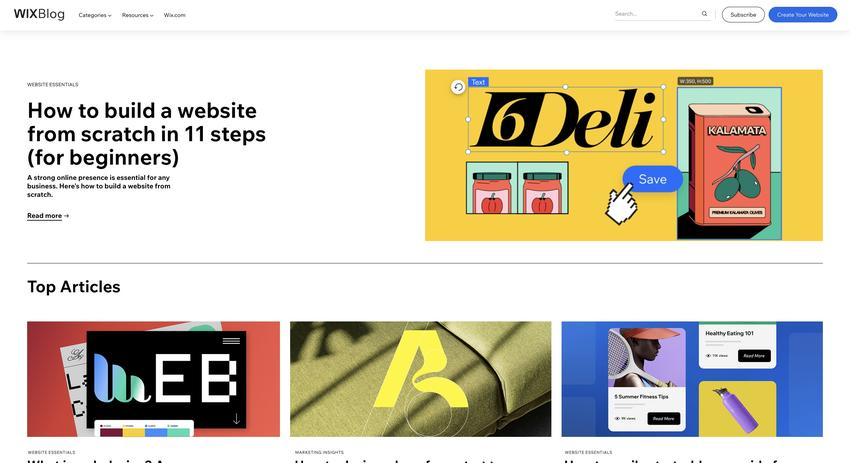 Task type: describe. For each thing, give the bounding box(es) containing it.
read more
[[27, 211, 62, 220]]

create
[[778, 11, 795, 18]]

top articles
[[27, 276, 121, 296]]

0 vertical spatial a
[[160, 96, 172, 123]]

insights
[[323, 450, 344, 455]]

top
[[27, 276, 56, 296]]

subscribe
[[731, 11, 757, 18]]

here's
[[59, 181, 79, 190]]

how
[[27, 96, 73, 123]]

a strong online presence is essential for any business. here's how to build a website from scratch. link
[[27, 173, 189, 198]]

11
[[184, 120, 206, 147]]

categories ▼
[[79, 12, 112, 18]]

▼ for resources  ▼
[[150, 12, 154, 18]]

in
[[161, 120, 179, 147]]

more
[[45, 211, 62, 220]]

create your website link
[[769, 7, 838, 22]]

beginners)
[[69, 143, 179, 170]]

0 horizontal spatial website
[[128, 181, 153, 190]]

scratch
[[81, 120, 156, 147]]

1 vertical spatial to
[[96, 181, 103, 190]]

read
[[27, 211, 44, 220]]

0 vertical spatial build
[[104, 96, 156, 123]]

wix.com
[[164, 12, 186, 18]]

strong
[[34, 173, 55, 181]]

marketing insights link
[[295, 450, 399, 455]]

(for
[[27, 143, 64, 170]]

website
[[808, 11, 829, 18]]

1 vertical spatial build
[[105, 181, 121, 190]]



Task type: vqa. For each thing, say whether or not it's contained in the screenshot.
first the our from the right
no



Task type: locate. For each thing, give the bounding box(es) containing it.
essentials
[[49, 81, 78, 88], [48, 450, 75, 455], [586, 450, 613, 455]]

is
[[110, 173, 115, 181]]

▼ right categories
[[108, 12, 112, 18]]

▼
[[108, 12, 112, 18], [150, 12, 154, 18]]

resources
[[122, 12, 149, 18]]

marketing
[[295, 450, 322, 455]]

Search... search field
[[615, 7, 688, 20]]

how to build a website from scratch in 11 steps (for beginners) link
[[27, 96, 282, 170]]

presence
[[78, 173, 108, 181]]

articles
[[60, 276, 121, 296]]

1 horizontal spatial ▼
[[150, 12, 154, 18]]

subscribe link
[[722, 7, 765, 22]]

categories
[[79, 12, 107, 18]]

steps
[[210, 120, 266, 147]]

▼ for categories ▼
[[108, 12, 112, 18]]

business.
[[27, 181, 58, 190]]

1 vertical spatial from
[[155, 181, 171, 190]]

marketing insights
[[295, 450, 344, 455]]

None search field
[[615, 7, 711, 20]]

resources  ▼
[[122, 12, 154, 18]]

▼ right resources
[[150, 12, 154, 18]]

how to build a website from scratch in 11 steps (for beginners) a strong online presence is essential for any business. here's how to build a website from scratch.
[[27, 96, 266, 198]]

0 vertical spatial to
[[78, 96, 99, 123]]

0 horizontal spatial a
[[123, 181, 126, 190]]

how to build a website from scratch in 11 steps (for beginners) image
[[425, 70, 823, 241]]

2 ▼ from the left
[[150, 12, 154, 18]]

read more link
[[27, 210, 71, 222]]

build
[[104, 96, 156, 123], [105, 181, 121, 190]]

any
[[158, 173, 170, 181]]

create your website
[[778, 11, 829, 18]]

0 vertical spatial from
[[27, 120, 76, 147]]

0 horizontal spatial ▼
[[108, 12, 112, 18]]

1 horizontal spatial website
[[177, 96, 257, 123]]

a
[[27, 173, 32, 181]]

1 vertical spatial a
[[123, 181, 126, 190]]

how
[[81, 181, 95, 190]]

to
[[78, 96, 99, 123], [96, 181, 103, 190]]

website
[[27, 81, 48, 88], [28, 450, 47, 455], [565, 450, 585, 455]]

website essentials
[[27, 81, 78, 88], [28, 450, 75, 455], [565, 450, 613, 455]]

1 horizontal spatial from
[[155, 181, 171, 190]]

website essentials link
[[27, 81, 189, 88], [28, 450, 132, 455], [565, 450, 669, 455]]

your
[[796, 11, 807, 18]]

1 horizontal spatial a
[[160, 96, 172, 123]]

1 ▼ from the left
[[108, 12, 112, 18]]

essential
[[117, 173, 146, 181]]

scratch.
[[27, 190, 53, 198]]

1 vertical spatial website
[[128, 181, 153, 190]]

online
[[57, 173, 77, 181]]

for
[[147, 173, 157, 181]]

wix.com link
[[159, 5, 191, 24]]

a
[[160, 96, 172, 123], [123, 181, 126, 190]]

from
[[27, 120, 76, 147], [155, 181, 171, 190]]

0 horizontal spatial from
[[27, 120, 76, 147]]

website
[[177, 96, 257, 123], [128, 181, 153, 190]]

0 vertical spatial website
[[177, 96, 257, 123]]



